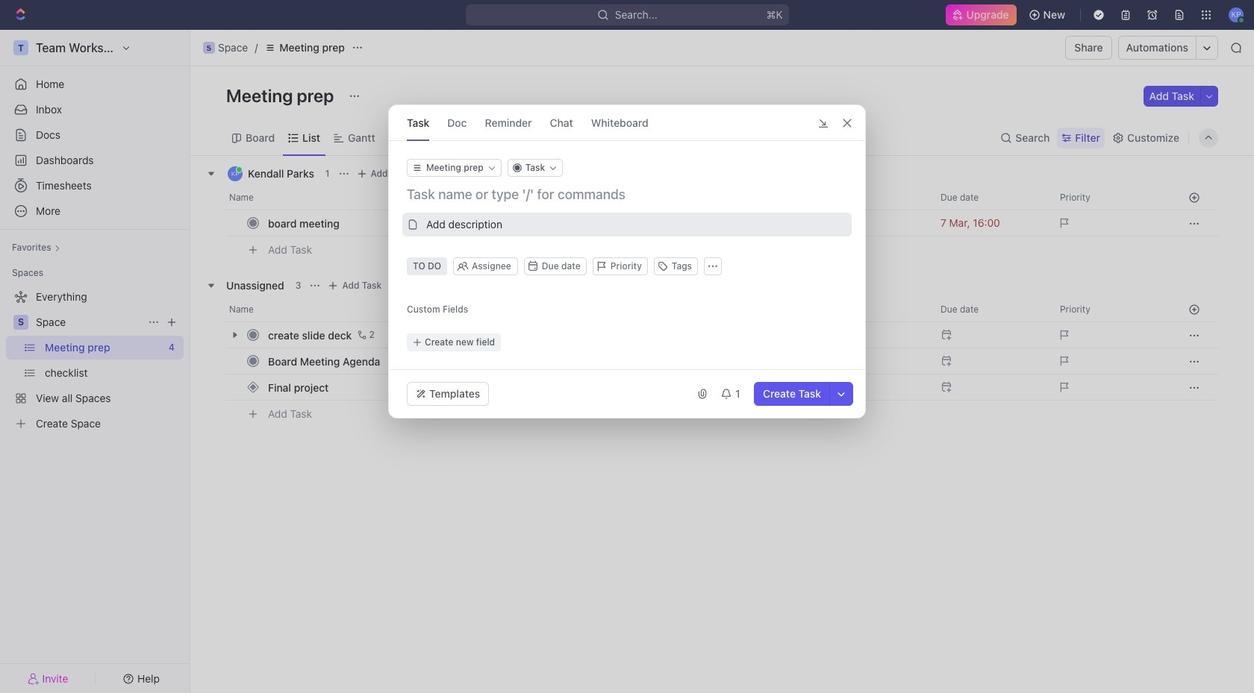 Task type: locate. For each thing, give the bounding box(es) containing it.
dialog
[[388, 105, 866, 419]]

Task name or type '/' for commands text field
[[407, 186, 851, 204]]

space, , element
[[203, 42, 215, 54], [13, 315, 28, 330]]

0 horizontal spatial space, , element
[[13, 315, 28, 330]]

1 vertical spatial space, , element
[[13, 315, 28, 330]]

0 vertical spatial space, , element
[[203, 42, 215, 54]]

1 horizontal spatial space, , element
[[203, 42, 215, 54]]



Task type: describe. For each thing, give the bounding box(es) containing it.
invite user image
[[27, 672, 39, 686]]

space, , element inside sidebar navigation
[[13, 315, 28, 330]]

sidebar navigation
[[0, 30, 190, 694]]



Task type: vqa. For each thing, say whether or not it's contained in the screenshot.
tree in the Sidebar navigation
no



